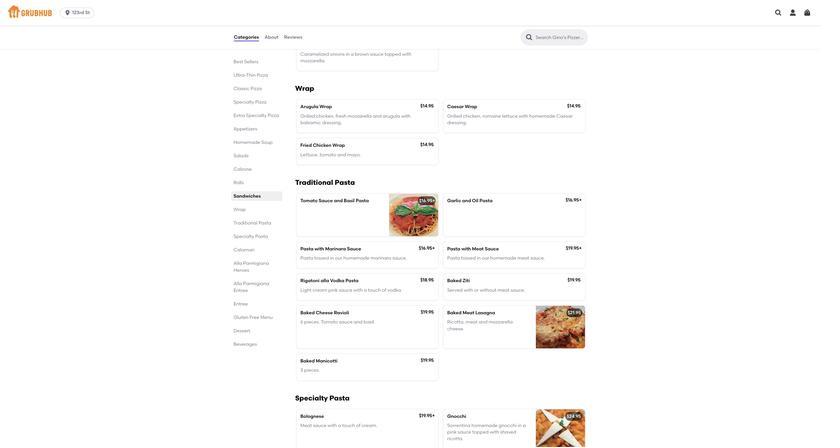 Task type: locate. For each thing, give the bounding box(es) containing it.
0 vertical spatial topped
[[385, 51, 401, 57]]

meat
[[472, 246, 484, 252], [463, 310, 475, 316], [301, 423, 312, 429]]

dressing. down fresh
[[322, 120, 342, 126]]

1 entree from the top
[[234, 288, 248, 294]]

baked meat lasagna image
[[536, 306, 585, 349]]

0 vertical spatial meat
[[472, 246, 484, 252]]

pink up ricotta.
[[448, 430, 457, 435]]

1 vertical spatial mozzarella
[[489, 320, 513, 325]]

baked up served
[[448, 278, 462, 284]]

baked up ricotta,
[[448, 310, 462, 316]]

dessert
[[234, 328, 250, 334]]

0 horizontal spatial traditional
[[234, 220, 258, 226]]

3 pieces.
[[301, 368, 320, 373]]

sauce right brown
[[370, 51, 384, 57]]

1 vertical spatial entree
[[234, 301, 248, 307]]

1 horizontal spatial sauce
[[347, 246, 361, 252]]

0 horizontal spatial mozzarella
[[348, 113, 372, 119]]

2 vertical spatial meat
[[466, 320, 478, 325]]

1 vertical spatial parmigiana
[[243, 281, 269, 287]]

alla parmigiana heroes
[[234, 261, 269, 273]]

$19.95 for served with or without meat sauce.
[[568, 278, 581, 283]]

traditional pasta down sandwiches
[[234, 220, 271, 226]]

entree up gluten
[[234, 301, 248, 307]]

gnocchi
[[448, 414, 467, 419]]

chicken
[[313, 143, 332, 148]]

sauce down sorrentina
[[458, 430, 472, 435]]

pasta up the 'meat sauce with a touch of cream.'
[[330, 394, 350, 402]]

mozzarella for and
[[489, 320, 513, 325]]

pink inside the sorrentina homemade gnocchi in a pink sauce topped with shaved ricotta.
[[448, 430, 457, 435]]

a right "gnocchi"
[[523, 423, 526, 429]]

chicken, down caesar wrap
[[463, 113, 482, 119]]

2 entree from the top
[[234, 301, 248, 307]]

ricotta, meat and mozzarella cheese.
[[448, 320, 513, 332]]

baked up 6
[[301, 310, 315, 316]]

topped right brown
[[385, 51, 401, 57]]

1 vertical spatial caesar
[[557, 113, 573, 119]]

oil
[[473, 198, 479, 204]]

1 horizontal spatial our
[[482, 256, 490, 261]]

0 vertical spatial caesar
[[448, 104, 464, 110]]

a left vodka.
[[364, 288, 367, 293]]

2 horizontal spatial sauce.
[[531, 256, 545, 261]]

1 horizontal spatial topped
[[473, 430, 489, 435]]

ricotta,
[[448, 320, 465, 325]]

pasta
[[335, 178, 355, 187], [356, 198, 369, 204], [480, 198, 493, 204], [259, 220, 271, 226], [255, 234, 268, 239], [301, 246, 314, 252], [448, 246, 461, 252], [301, 256, 313, 261], [448, 256, 460, 261], [346, 278, 359, 284], [330, 394, 350, 402]]

+ for pasta tossed in our homemade marinara sauce.
[[433, 246, 435, 251]]

0 horizontal spatial $19.95 +
[[419, 413, 435, 419]]

wrap
[[295, 84, 314, 93], [320, 104, 332, 110], [465, 104, 478, 110], [333, 143, 345, 148], [234, 207, 246, 213]]

our down "pasta with meat sauce"
[[482, 256, 490, 261]]

basil.
[[364, 320, 376, 325]]

0 vertical spatial pink
[[329, 288, 338, 293]]

smoked
[[301, 13, 319, 18]]

sauce
[[319, 198, 333, 204], [347, 246, 361, 252], [485, 246, 499, 252]]

lettuce
[[503, 113, 518, 119]]

parmigiana inside 'alla parmigiana entree'
[[243, 281, 269, 287]]

1 horizontal spatial tossed
[[461, 256, 476, 261]]

a left brown
[[351, 51, 354, 57]]

0 vertical spatial meat
[[518, 256, 530, 261]]

sauce. for pasta tossed in our homemade meat sauce.
[[531, 256, 545, 261]]

specialty up calamari on the bottom left of page
[[234, 234, 254, 239]]

meat down bolognese
[[301, 423, 312, 429]]

in down "pasta with meat sauce"
[[477, 256, 481, 261]]

2 tossed from the left
[[461, 256, 476, 261]]

1 vertical spatial traditional pasta
[[234, 220, 271, 226]]

1 vertical spatial touch
[[342, 423, 355, 429]]

0 horizontal spatial grilled
[[301, 113, 315, 119]]

entree down the heroes
[[234, 288, 248, 294]]

grilled inside grilled chicken, fresh mozzarella and arugula with balsamic dressing.
[[301, 113, 315, 119]]

topped
[[385, 51, 401, 57], [473, 430, 489, 435]]

in right onions
[[346, 51, 350, 57]]

grilled chicken, romaine lettuce with homemade caesar dressing.
[[448, 113, 573, 126]]

alla up the heroes
[[234, 261, 242, 266]]

topped left shaved
[[473, 430, 489, 435]]

2 grilled from the left
[[448, 113, 462, 119]]

fried
[[301, 143, 312, 148]]

extra specialty pizza
[[234, 113, 279, 118]]

tossed down pasta with marinara sauce
[[314, 256, 329, 261]]

1 our from the left
[[335, 256, 343, 261]]

0 horizontal spatial our
[[335, 256, 343, 261]]

mozzarella right fresh
[[348, 113, 372, 119]]

basil
[[344, 198, 355, 204]]

2 chicken, from the left
[[463, 113, 482, 119]]

2 alla from the top
[[234, 281, 242, 287]]

grilled for grilled chicken, fresh mozzarella and arugula with balsamic dressing.
[[301, 113, 315, 119]]

1 vertical spatial pink
[[448, 430, 457, 435]]

$19.95 + for cream.
[[419, 413, 435, 419]]

vodka.
[[388, 288, 402, 293]]

pizza down thin
[[251, 86, 262, 92]]

1 vertical spatial of
[[356, 423, 361, 429]]

specialty pasta up calamari on the bottom left of page
[[234, 234, 268, 239]]

homemade
[[530, 113, 556, 119], [344, 256, 370, 261], [491, 256, 517, 261], [472, 423, 498, 429]]

balsamic
[[301, 120, 321, 126]]

2 our from the left
[[482, 256, 490, 261]]

in right "gnocchi"
[[518, 423, 522, 429]]

ziti
[[463, 278, 470, 284]]

1 tossed from the left
[[314, 256, 329, 261]]

pasta down sandwiches
[[259, 220, 271, 226]]

and left the roasted
[[398, 13, 406, 18]]

peppers.
[[301, 19, 320, 25]]

our down marinara
[[335, 256, 343, 261]]

in down pasta with marinara sauce
[[330, 256, 334, 261]]

0 vertical spatial parmigiana
[[243, 261, 269, 266]]

123rd
[[72, 10, 84, 15]]

1 parmigiana from the top
[[243, 261, 269, 266]]

$19.95
[[566, 246, 580, 251], [568, 278, 581, 283], [421, 310, 434, 315], [421, 358, 434, 363], [419, 413, 433, 419]]

in inside caramelized onions in a brown sauce topped with mozzarella.
[[346, 51, 350, 57]]

baked for baked ziti
[[448, 278, 462, 284]]

mozzarella inside the ricotta, meat and mozzarella cheese.
[[489, 320, 513, 325]]

sauce down ravioli
[[339, 320, 353, 325]]

lasagna
[[476, 310, 496, 316]]

pizza up extra specialty pizza
[[255, 99, 267, 105]]

baked
[[448, 278, 462, 284], [301, 310, 315, 316], [448, 310, 462, 316], [301, 359, 315, 364]]

meat up pasta tossed in our homemade meat sauce.
[[472, 246, 484, 252]]

0 horizontal spatial svg image
[[775, 9, 783, 17]]

baked for baked manicotti
[[301, 359, 315, 364]]

1 alla from the top
[[234, 261, 242, 266]]

0 horizontal spatial caesar
[[448, 104, 464, 110]]

rigatoni alla vodka pasta
[[301, 278, 359, 284]]

3 svg image from the left
[[804, 9, 812, 17]]

pieces. right 3
[[304, 368, 320, 373]]

6 pieces. tomato sauce and basil.
[[301, 320, 376, 325]]

$19.95 for 6 pieces. tomato sauce and basil.
[[421, 310, 434, 315]]

tomato
[[320, 152, 336, 158]]

2 horizontal spatial svg image
[[804, 9, 812, 17]]

0 horizontal spatial specialty pasta
[[234, 234, 268, 239]]

0 vertical spatial tomato
[[301, 198, 318, 204]]

homemade inside grilled chicken, romaine lettuce with homemade caesar dressing.
[[530, 113, 556, 119]]

thin
[[246, 73, 256, 78]]

chicken, down the arugula wrap
[[316, 113, 335, 119]]

tomato sauce and basil pasta
[[301, 198, 369, 204]]

touch left vodka.
[[368, 288, 381, 293]]

Search Gino's Pizzeria  search field
[[536, 34, 586, 41]]

1 horizontal spatial mozzarella
[[489, 320, 513, 325]]

and left arugula
[[373, 113, 382, 119]]

$18.95
[[421, 278, 434, 283]]

soup
[[262, 140, 273, 145]]

0 horizontal spatial meat
[[466, 320, 478, 325]]

2 horizontal spatial meat
[[518, 256, 530, 261]]

parmigiana down the alla parmigiana heroes
[[243, 281, 269, 287]]

1 grilled from the left
[[301, 113, 315, 119]]

gnocchi image
[[536, 410, 585, 447]]

grilled inside grilled chicken, romaine lettuce with homemade caesar dressing.
[[448, 113, 462, 119]]

pasta with meat sauce
[[448, 246, 499, 252]]

pieces. right 6
[[304, 320, 320, 325]]

pasta up rigatoni
[[301, 256, 313, 261]]

touch left cream.
[[342, 423, 355, 429]]

1 horizontal spatial caesar
[[557, 113, 573, 119]]

1 horizontal spatial traditional pasta
[[295, 178, 355, 187]]

tossed down "pasta with meat sauce"
[[461, 256, 476, 261]]

1 vertical spatial pieces.
[[304, 368, 320, 373]]

0 vertical spatial pieces.
[[304, 320, 320, 325]]

light
[[301, 288, 312, 293]]

traditional up calamari on the bottom left of page
[[234, 220, 258, 226]]

1 vertical spatial meat
[[463, 310, 475, 316]]

1 horizontal spatial meat
[[498, 288, 510, 293]]

our
[[335, 256, 343, 261], [482, 256, 490, 261]]

baked meat lasagna
[[448, 310, 496, 316]]

pink down "rigatoni alla vodka pasta"
[[329, 288, 338, 293]]

dressing. inside grilled chicken, romaine lettuce with homemade caesar dressing.
[[448, 120, 467, 126]]

of left vodka.
[[382, 288, 387, 293]]

1 horizontal spatial traditional
[[295, 178, 333, 187]]

in for meat
[[477, 256, 481, 261]]

1 vertical spatial tomato
[[321, 320, 338, 325]]

tossed for meat
[[461, 256, 476, 261]]

1 horizontal spatial tomato
[[321, 320, 338, 325]]

1 dressing. from the left
[[322, 120, 342, 126]]

entree inside 'alla parmigiana entree'
[[234, 288, 248, 294]]

mozzarella down 'lasagna'
[[489, 320, 513, 325]]

categories
[[234, 34, 259, 40]]

and inside smoked mozzarella, portabello mushrooms and roasted peppers.
[[398, 13, 406, 18]]

topped inside caramelized onions in a brown sauce topped with mozzarella.
[[385, 51, 401, 57]]

0 horizontal spatial chicken,
[[316, 113, 335, 119]]

0 horizontal spatial tossed
[[314, 256, 329, 261]]

with
[[402, 51, 412, 57], [402, 113, 411, 119], [519, 113, 529, 119], [315, 246, 324, 252], [462, 246, 471, 252], [354, 288, 363, 293], [464, 288, 473, 293], [328, 423, 337, 429], [490, 430, 500, 435]]

1 vertical spatial topped
[[473, 430, 489, 435]]

meat up ricotta,
[[463, 310, 475, 316]]

$16.95 +
[[566, 197, 582, 203], [419, 198, 436, 204], [419, 246, 435, 251]]

in inside the sorrentina homemade gnocchi in a pink sauce topped with shaved ricotta.
[[518, 423, 522, 429]]

pieces.
[[304, 320, 320, 325], [304, 368, 320, 373]]

chicken, for balsamic
[[316, 113, 335, 119]]

$14.95
[[421, 103, 434, 109], [568, 103, 581, 109], [421, 142, 434, 148]]

2 vertical spatial meat
[[301, 423, 312, 429]]

traditional up tomato sauce and basil pasta
[[295, 178, 333, 187]]

pizza
[[257, 73, 268, 78], [251, 86, 262, 92], [255, 99, 267, 105], [268, 113, 279, 118]]

1 horizontal spatial of
[[382, 288, 387, 293]]

a
[[351, 51, 354, 57], [364, 288, 367, 293], [338, 423, 341, 429], [523, 423, 526, 429]]

our for marinara
[[335, 256, 343, 261]]

0 horizontal spatial dressing.
[[322, 120, 342, 126]]

sauce up pasta tossed in our homemade marinara sauce.
[[347, 246, 361, 252]]

meat
[[518, 256, 530, 261], [498, 288, 510, 293], [466, 320, 478, 325]]

0 vertical spatial $19.95 +
[[566, 246, 582, 251]]

dressing. down caesar wrap
[[448, 120, 467, 126]]

0 vertical spatial of
[[382, 288, 387, 293]]

specialty pasta up bolognese
[[295, 394, 350, 402]]

mozzarella inside grilled chicken, fresh mozzarella and arugula with balsamic dressing.
[[348, 113, 372, 119]]

fresh
[[336, 113, 347, 119]]

0 vertical spatial alla
[[234, 261, 242, 266]]

st
[[85, 10, 90, 15]]

parmigiana up the heroes
[[243, 261, 269, 266]]

chicken, inside grilled chicken, fresh mozzarella and arugula with balsamic dressing.
[[316, 113, 335, 119]]

1 chicken, from the left
[[316, 113, 335, 119]]

alla inside 'alla parmigiana entree'
[[234, 281, 242, 287]]

sauce.
[[393, 256, 407, 261], [531, 256, 545, 261], [511, 288, 526, 293]]

traditional pasta up tomato sauce and basil pasta
[[295, 178, 355, 187]]

1 vertical spatial $19.95 +
[[419, 413, 435, 419]]

1 horizontal spatial touch
[[368, 288, 381, 293]]

0 horizontal spatial sauce.
[[393, 256, 407, 261]]

arugula wrap
[[301, 104, 332, 110]]

homemade left "gnocchi"
[[472, 423, 498, 429]]

parmigiana inside the alla parmigiana heroes
[[243, 261, 269, 266]]

sauce. for pasta tossed in our homemade marinara sauce.
[[393, 256, 407, 261]]

homemade right the lettuce at the right top
[[530, 113, 556, 119]]

specialty
[[234, 99, 254, 105], [246, 113, 267, 118], [234, 234, 254, 239], [295, 394, 328, 402]]

1 horizontal spatial svg image
[[790, 9, 798, 17]]

pasta right basil
[[356, 198, 369, 204]]

alla down the heroes
[[234, 281, 242, 287]]

0 horizontal spatial sauce
[[319, 198, 333, 204]]

1 horizontal spatial dressing.
[[448, 120, 467, 126]]

parmigiana for entree
[[243, 281, 269, 287]]

0 horizontal spatial tomato
[[301, 198, 318, 204]]

arugula
[[301, 104, 319, 110]]

pizza right thin
[[257, 73, 268, 78]]

0 vertical spatial traditional
[[295, 178, 333, 187]]

traditional
[[295, 178, 333, 187], [234, 220, 258, 226]]

shaved
[[501, 430, 517, 435]]

pasta down "pasta with meat sauce"
[[448, 256, 460, 261]]

baked up 3 pieces.
[[301, 359, 315, 364]]

1 horizontal spatial $19.95 +
[[566, 246, 582, 251]]

appetizers
[[234, 126, 257, 132]]

chicken, inside grilled chicken, romaine lettuce with homemade caesar dressing.
[[463, 113, 482, 119]]

of left cream.
[[356, 423, 361, 429]]

grilled up balsamic
[[301, 113, 315, 119]]

pink
[[329, 288, 338, 293], [448, 430, 457, 435]]

0 horizontal spatial topped
[[385, 51, 401, 57]]

pasta up basil
[[335, 178, 355, 187]]

grilled down caesar wrap
[[448, 113, 462, 119]]

and down 'lasagna'
[[479, 320, 488, 325]]

0 vertical spatial mozzarella
[[348, 113, 372, 119]]

0 vertical spatial entree
[[234, 288, 248, 294]]

sauce up pasta tossed in our homemade meat sauce.
[[485, 246, 499, 252]]

2 dressing. from the left
[[448, 120, 467, 126]]

sauce left basil
[[319, 198, 333, 204]]

1 horizontal spatial pink
[[448, 430, 457, 435]]

1 vertical spatial alla
[[234, 281, 242, 287]]

fried chicken wrap
[[301, 143, 345, 148]]

alla inside the alla parmigiana heroes
[[234, 261, 242, 266]]

1 vertical spatial meat
[[498, 288, 510, 293]]

pasta with marinara sauce
[[301, 246, 361, 252]]

mushrooms
[[370, 13, 397, 18]]

ultra-
[[234, 73, 246, 78]]

0 horizontal spatial pink
[[329, 288, 338, 293]]

a inside the sorrentina homemade gnocchi in a pink sauce topped with shaved ricotta.
[[523, 423, 526, 429]]

of
[[382, 288, 387, 293], [356, 423, 361, 429]]

1 horizontal spatial grilled
[[448, 113, 462, 119]]

heroes
[[234, 268, 249, 273]]

2 parmigiana from the top
[[243, 281, 269, 287]]

a left cream.
[[338, 423, 341, 429]]

2 svg image from the left
[[790, 9, 798, 17]]

and left basil
[[334, 198, 343, 204]]

2 horizontal spatial sauce
[[485, 246, 499, 252]]

svg image
[[775, 9, 783, 17], [790, 9, 798, 17], [804, 9, 812, 17]]

grilled for grilled chicken, romaine lettuce with homemade caesar dressing.
[[448, 113, 462, 119]]

1 horizontal spatial chicken,
[[463, 113, 482, 119]]

parmigiana
[[243, 261, 269, 266], [243, 281, 269, 287]]

1 vertical spatial specialty pasta
[[295, 394, 350, 402]]

0 horizontal spatial traditional pasta
[[234, 220, 271, 226]]

svg image
[[64, 10, 71, 16]]



Task type: vqa. For each thing, say whether or not it's contained in the screenshot.
Grubhub+ on the right top of page
no



Task type: describe. For each thing, give the bounding box(es) containing it.
tomato sauce and basil pasta image
[[389, 194, 438, 236]]

specialty down "classic"
[[234, 99, 254, 105]]

0 vertical spatial touch
[[368, 288, 381, 293]]

sauce down 'vodka'
[[339, 288, 353, 293]]

parmigiana for heroes
[[243, 261, 269, 266]]

baked for baked cheese ravioli
[[301, 310, 315, 316]]

$19.95 for 3 pieces.
[[421, 358, 434, 363]]

pasta left marinara
[[301, 246, 314, 252]]

caramelized onions in a brown sauce topped with mozzarella. button
[[297, 38, 438, 71]]

search icon image
[[526, 33, 534, 41]]

pasta up light cream pink sauce with a touch of vodka.
[[346, 278, 359, 284]]

pasta tossed in our homemade meat sauce.
[[448, 256, 545, 261]]

classic
[[234, 86, 250, 92]]

+ for meat sauce with a touch of cream.
[[433, 413, 435, 419]]

with inside caramelized onions in a brown sauce topped with mozzarella.
[[402, 51, 412, 57]]

sauce inside the sorrentina homemade gnocchi in a pink sauce topped with shaved ricotta.
[[458, 430, 472, 435]]

tossed for marinara
[[314, 256, 329, 261]]

with inside grilled chicken, fresh mozzarella and arugula with balsamic dressing.
[[402, 113, 411, 119]]

sauce inside caramelized onions in a brown sauce topped with mozzarella.
[[370, 51, 384, 57]]

0 horizontal spatial of
[[356, 423, 361, 429]]

homemade down "pasta with meat sauce"
[[491, 256, 517, 261]]

and left mayo. at left
[[338, 152, 346, 158]]

sauce down bolognese
[[313, 423, 327, 429]]

pieces. for manicotti
[[304, 368, 320, 373]]

alla for alla parmigiana heroes
[[234, 261, 242, 266]]

cheese.
[[448, 326, 465, 332]]

baked for baked meat lasagna
[[448, 310, 462, 316]]

about
[[265, 34, 279, 40]]

free
[[250, 315, 259, 321]]

0 vertical spatial traditional pasta
[[295, 178, 355, 187]]

manicotti
[[316, 359, 338, 364]]

marinara
[[371, 256, 392, 261]]

baked manicotti
[[301, 359, 338, 364]]

sauce for pasta with marinara sauce
[[347, 246, 361, 252]]

$21.95
[[568, 310, 581, 316]]

reviews button
[[284, 26, 303, 49]]

smoked mozzarella, portabello mushrooms and roasted peppers. button
[[297, 0, 438, 32]]

rolls
[[234, 180, 244, 186]]

homemade down marinara
[[344, 256, 370, 261]]

chicken, for dressing.
[[463, 113, 482, 119]]

homemade
[[234, 140, 260, 145]]

0 horizontal spatial touch
[[342, 423, 355, 429]]

1 vertical spatial traditional
[[234, 220, 258, 226]]

a inside caramelized onions in a brown sauce topped with mozzarella.
[[351, 51, 354, 57]]

brown
[[355, 51, 369, 57]]

gluten
[[234, 315, 249, 321]]

meat sauce with a touch of cream.
[[301, 423, 378, 429]]

onions
[[330, 51, 345, 57]]

0 vertical spatial specialty pasta
[[234, 234, 268, 239]]

cheese
[[316, 310, 333, 316]]

dressing. inside grilled chicken, fresh mozzarella and arugula with balsamic dressing.
[[322, 120, 342, 126]]

specialty down specialty pizza
[[246, 113, 267, 118]]

our for meat
[[482, 256, 490, 261]]

marinara
[[326, 246, 346, 252]]

sandwiches
[[234, 194, 261, 199]]

mozzarella for fresh
[[348, 113, 372, 119]]

6
[[301, 320, 303, 325]]

smoked mozzarella, portabello mushrooms and roasted peppers.
[[301, 13, 425, 25]]

served with or without meat sauce.
[[448, 288, 526, 293]]

pieces. for cheese
[[304, 320, 320, 325]]

lettuce, tomato and mayo.
[[301, 152, 361, 158]]

about button
[[264, 26, 279, 49]]

1 horizontal spatial sauce.
[[511, 288, 526, 293]]

sauce for pasta with meat sauce
[[485, 246, 499, 252]]

pasta up the baked ziti
[[448, 246, 461, 252]]

best sellers
[[234, 59, 259, 65]]

alla
[[321, 278, 329, 284]]

1 svg image from the left
[[775, 9, 783, 17]]

cream
[[313, 288, 328, 293]]

in for marinara
[[330, 256, 334, 261]]

caesar inside grilled chicken, romaine lettuce with homemade caesar dressing.
[[557, 113, 573, 119]]

3
[[301, 368, 303, 373]]

calamari
[[234, 247, 255, 253]]

light cream pink sauce with a touch of vodka.
[[301, 288, 402, 293]]

garlic
[[448, 198, 461, 204]]

ricotta.
[[448, 436, 464, 442]]

ultra-thin pizza
[[234, 73, 268, 78]]

alla parmigiana entree
[[234, 281, 269, 294]]

vodka
[[330, 278, 345, 284]]

best
[[234, 59, 243, 65]]

arugula
[[383, 113, 400, 119]]

rigatoni
[[301, 278, 320, 284]]

sellers
[[244, 59, 259, 65]]

alla for alla parmigiana entree
[[234, 281, 242, 287]]

and left basil.
[[354, 320, 363, 325]]

without
[[480, 288, 497, 293]]

gluten free menu
[[234, 315, 273, 321]]

homemade soup
[[234, 140, 273, 145]]

pizza up soup
[[268, 113, 279, 118]]

salads
[[234, 153, 249, 159]]

gnocchi
[[499, 423, 517, 429]]

roasted
[[408, 13, 425, 18]]

homemade inside the sorrentina homemade gnocchi in a pink sauce topped with shaved ricotta.
[[472, 423, 498, 429]]

bolognese
[[301, 414, 324, 419]]

ravioli
[[334, 310, 349, 316]]

baked cheese ravioli
[[301, 310, 349, 316]]

pasta right oil
[[480, 198, 493, 204]]

in for sauce
[[346, 51, 350, 57]]

classic pizza
[[234, 86, 262, 92]]

sorrentina
[[448, 423, 471, 429]]

and left oil
[[463, 198, 471, 204]]

sorrentina homemade gnocchi in a pink sauce topped with shaved ricotta.
[[448, 423, 526, 442]]

menu
[[261, 315, 273, 321]]

pasta up the alla parmigiana heroes
[[255, 234, 268, 239]]

123rd st
[[72, 10, 90, 15]]

$24.95
[[567, 414, 581, 419]]

cream.
[[362, 423, 378, 429]]

specialty up bolognese
[[295, 394, 328, 402]]

$19.95 + for sauce.
[[566, 246, 582, 251]]

garlic and oil pasta
[[448, 198, 493, 204]]

1 horizontal spatial specialty pasta
[[295, 394, 350, 402]]

mozzarella.
[[301, 58, 326, 64]]

with inside grilled chicken, romaine lettuce with homemade caesar dressing.
[[519, 113, 529, 119]]

grilled chicken, fresh mozzarella and arugula with balsamic dressing.
[[301, 113, 411, 126]]

and inside the ricotta, meat and mozzarella cheese.
[[479, 320, 488, 325]]

beverages
[[234, 342, 257, 347]]

categories button
[[234, 26, 260, 49]]

calzone
[[234, 167, 252, 172]]

topped inside the sorrentina homemade gnocchi in a pink sauce topped with shaved ricotta.
[[473, 430, 489, 435]]

with inside the sorrentina homemade gnocchi in a pink sauce topped with shaved ricotta.
[[490, 430, 500, 435]]

extra
[[234, 113, 245, 118]]

mayo.
[[348, 152, 361, 158]]

served
[[448, 288, 463, 293]]

$14.95 for with
[[421, 103, 434, 109]]

reviews
[[284, 34, 303, 40]]

caesar wrap
[[448, 104, 478, 110]]

and inside grilled chicken, fresh mozzarella and arugula with balsamic dressing.
[[373, 113, 382, 119]]

romaine
[[483, 113, 502, 119]]

portabello
[[346, 13, 369, 18]]

baked ziti
[[448, 278, 470, 284]]

meat inside the ricotta, meat and mozzarella cheese.
[[466, 320, 478, 325]]

caramelized
[[301, 51, 329, 57]]

123rd st button
[[60, 8, 97, 18]]

+ for pasta tossed in our homemade meat sauce.
[[580, 246, 582, 251]]

caramelized onions in a brown sauce topped with mozzarella.
[[301, 51, 412, 64]]

$14.95 for caesar
[[568, 103, 581, 109]]

main navigation navigation
[[0, 0, 822, 26]]

or
[[475, 288, 479, 293]]



